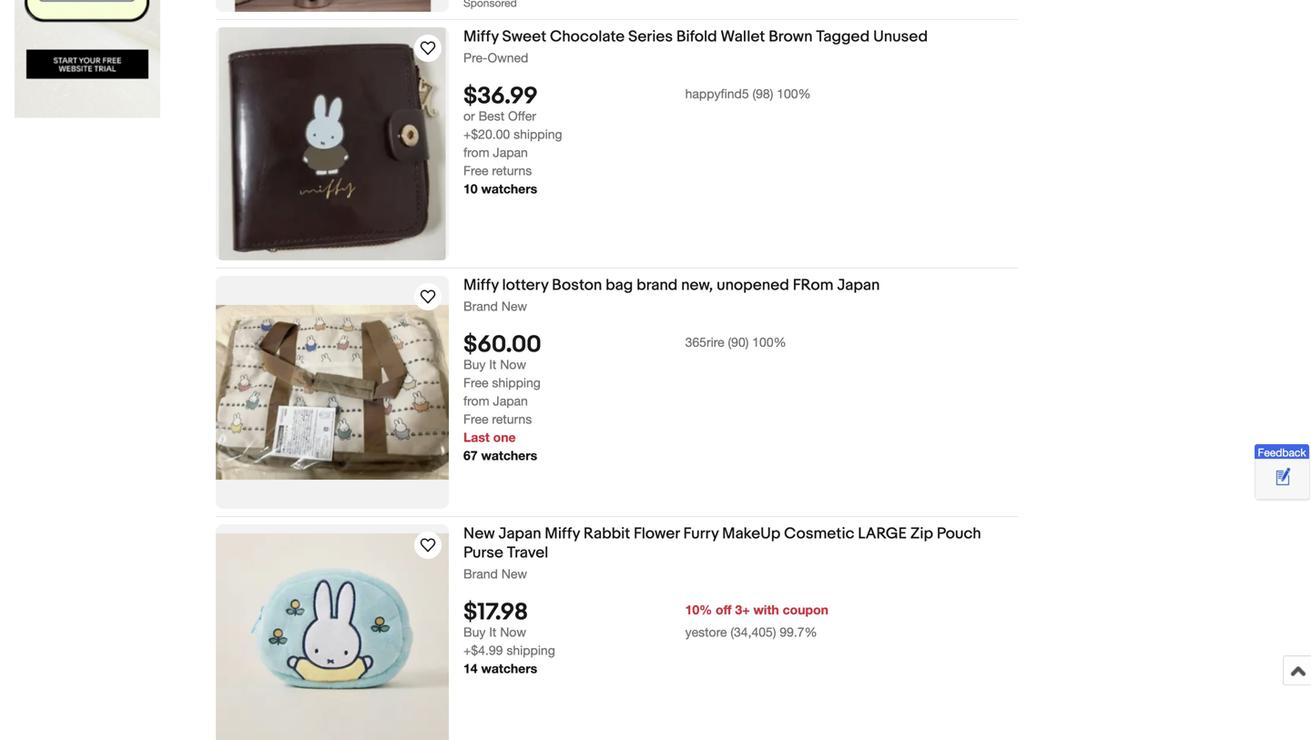 Task type: locate. For each thing, give the bounding box(es) containing it.
unopened
[[717, 276, 789, 295]]

2 returns from the top
[[492, 411, 532, 426]]

shipping inside 365rire (90) 100% buy it now free shipping from japan free returns last one 67 watchers
[[492, 375, 541, 390]]

1 vertical spatial from
[[463, 393, 489, 408]]

100%
[[777, 86, 811, 101], [752, 334, 786, 350]]

100% inside 365rire (90) 100% buy it now free shipping from japan free returns last one 67 watchers
[[752, 334, 786, 350]]

free up last
[[463, 411, 488, 426]]

returns inside happyfind5 (98) 100% or best offer +$20.00 shipping from japan free returns 10 watchers
[[492, 163, 532, 178]]

buy up last
[[463, 357, 486, 372]]

brand
[[463, 299, 498, 314], [463, 566, 498, 581]]

from up last
[[463, 393, 489, 408]]

new
[[501, 299, 527, 314], [463, 525, 495, 544], [501, 566, 527, 581]]

0 vertical spatial 100%
[[777, 86, 811, 101]]

now up +$4.99
[[500, 624, 526, 639]]

free for free
[[463, 411, 488, 426]]

0 vertical spatial brand
[[463, 299, 498, 314]]

3 free from the top
[[463, 411, 488, 426]]

shipping
[[514, 126, 562, 141], [492, 375, 541, 390], [506, 643, 555, 658]]

sweet
[[502, 27, 546, 47]]

from down +$20.00
[[463, 145, 489, 160]]

large
[[858, 525, 907, 544]]

shipping down offer
[[514, 126, 562, 141]]

miffy inside "miffy sweet chocolate series bifold wallet brown tagged unused pre-owned"
[[463, 27, 499, 47]]

returns for one
[[492, 411, 532, 426]]

100% right (98)
[[777, 86, 811, 101]]

watchers inside 365rire (90) 100% buy it now free shipping from japan free returns last one 67 watchers
[[481, 448, 537, 463]]

zip
[[910, 525, 933, 544]]

100% inside happyfind5 (98) 100% or best offer +$20.00 shipping from japan free returns 10 watchers
[[777, 86, 811, 101]]

0 vertical spatial free
[[463, 163, 488, 178]]

owned
[[487, 50, 528, 65]]

miffy up pre- on the left top of the page
[[463, 27, 499, 47]]

100% right (90)
[[752, 334, 786, 350]]

returns down +$20.00
[[492, 163, 532, 178]]

0 vertical spatial buy
[[463, 357, 486, 372]]

pouch
[[937, 525, 981, 544]]

1 free from the top
[[463, 163, 488, 178]]

1 brand from the top
[[463, 299, 498, 314]]

watchers inside happyfind5 (98) 100% or best offer +$20.00 shipping from japan free returns 10 watchers
[[481, 181, 537, 196]]

now up one
[[500, 357, 526, 372]]

returns inside 365rire (90) 100% buy it now free shipping from japan free returns last one 67 watchers
[[492, 411, 532, 426]]

new japan miffy rabbit flower furry makeup cosmetic large zip pouch purse travel link
[[463, 525, 1018, 566]]

shipping inside happyfind5 (98) 100% or best offer +$20.00 shipping from japan free returns 10 watchers
[[514, 126, 562, 141]]

japan down +$20.00
[[493, 145, 528, 160]]

watchers
[[481, 181, 537, 196], [481, 448, 537, 463], [481, 661, 537, 676]]

new japan miffy rabbit flower furry makeup cosmetic large zip pouch purse travel heading
[[463, 525, 981, 563]]

one
[[493, 430, 516, 445]]

returns up one
[[492, 411, 532, 426]]

new down travel
[[501, 566, 527, 581]]

brand down purse
[[463, 566, 498, 581]]

(98)
[[752, 86, 773, 101]]

from inside 365rire (90) 100% buy it now free shipping from japan free returns last one 67 watchers
[[463, 393, 489, 408]]

10%
[[685, 602, 712, 617]]

miffy left 'rabbit' at the left bottom of page
[[545, 525, 580, 544]]

it up one
[[489, 357, 496, 372]]

0 vertical spatial watchers
[[481, 181, 537, 196]]

1 vertical spatial miffy
[[463, 276, 499, 295]]

1 it from the top
[[489, 357, 496, 372]]

buy up +$4.99
[[463, 624, 486, 639]]

2 vertical spatial miffy
[[545, 525, 580, 544]]

0 vertical spatial shipping
[[514, 126, 562, 141]]

now
[[500, 357, 526, 372], [500, 624, 526, 639]]

2 from from the top
[[463, 393, 489, 408]]

pre-
[[463, 50, 487, 65]]

1 vertical spatial it
[[489, 624, 496, 639]]

0 vertical spatial from
[[463, 145, 489, 160]]

watch new japan miffy rabbit flower furry makeup cosmetic large zip pouch purse travel image
[[417, 535, 439, 556]]

1 vertical spatial returns
[[492, 411, 532, 426]]

0 vertical spatial miffy
[[463, 27, 499, 47]]

free
[[463, 163, 488, 178], [463, 375, 488, 390], [463, 411, 488, 426]]

0 vertical spatial returns
[[492, 163, 532, 178]]

new down lottery
[[501, 299, 527, 314]]

shipping for now
[[492, 375, 541, 390]]

0 vertical spatial new
[[501, 299, 527, 314]]

free for +$20.00
[[463, 163, 488, 178]]

watchers right "10"
[[481, 181, 537, 196]]

10% off 3+ with coupon buy it now
[[463, 602, 828, 639]]

2 it from the top
[[489, 624, 496, 639]]

2 buy from the top
[[463, 624, 486, 639]]

bag
[[606, 276, 633, 295]]

1 watchers from the top
[[481, 181, 537, 196]]

1 vertical spatial buy
[[463, 624, 486, 639]]

free up "10"
[[463, 163, 488, 178]]

miffy inside miffy lottery boston bag brand new, unopened from japan brand new
[[463, 276, 499, 295]]

shipping down the $60.00
[[492, 375, 541, 390]]

1 now from the top
[[500, 357, 526, 372]]

brand up the $60.00
[[463, 299, 498, 314]]

travel
[[507, 544, 548, 563]]

1 vertical spatial now
[[500, 624, 526, 639]]

(90)
[[728, 334, 749, 350]]

japan inside happyfind5 (98) 100% or best offer +$20.00 shipping from japan free returns 10 watchers
[[493, 145, 528, 160]]

japan up $17.98
[[498, 525, 541, 544]]

1 vertical spatial watchers
[[481, 448, 537, 463]]

miffy lottery boston bag brand new, unopened from japan image
[[216, 305, 449, 480]]

1 vertical spatial new
[[463, 525, 495, 544]]

1 returns from the top
[[492, 163, 532, 178]]

japan up one
[[493, 393, 528, 408]]

yestore (34,405) 99.7% +$4.99 shipping 14 watchers
[[463, 624, 817, 676]]

365rire
[[685, 334, 724, 350]]

returns
[[492, 163, 532, 178], [492, 411, 532, 426]]

0 vertical spatial it
[[489, 357, 496, 372]]

2 vertical spatial shipping
[[506, 643, 555, 658]]

miffy
[[463, 27, 499, 47], [463, 276, 499, 295], [545, 525, 580, 544]]

miffy left lottery
[[463, 276, 499, 295]]

it up +$4.99
[[489, 624, 496, 639]]

free down the $60.00
[[463, 375, 488, 390]]

2 vertical spatial watchers
[[481, 661, 537, 676]]

0 vertical spatial now
[[500, 357, 526, 372]]

japan right from
[[837, 276, 880, 295]]

99.7%
[[780, 624, 817, 639]]

japan
[[493, 145, 528, 160], [837, 276, 880, 295], [493, 393, 528, 408], [498, 525, 541, 544]]

happyfind5 (98) 100% or best offer +$20.00 shipping from japan free returns 10 watchers
[[463, 86, 811, 196]]

2 vertical spatial free
[[463, 411, 488, 426]]

watchers down one
[[481, 448, 537, 463]]

from inside happyfind5 (98) 100% or best offer +$20.00 shipping from japan free returns 10 watchers
[[463, 145, 489, 160]]

2 watchers from the top
[[481, 448, 537, 463]]

watchers down +$4.99
[[481, 661, 537, 676]]

new left travel
[[463, 525, 495, 544]]

2 now from the top
[[500, 624, 526, 639]]

buy inside 365rire (90) 100% buy it now free shipping from japan free returns last one 67 watchers
[[463, 357, 486, 372]]

brand inside miffy lottery boston bag brand new, unopened from japan brand new
[[463, 299, 498, 314]]

free inside happyfind5 (98) 100% or best offer +$20.00 shipping from japan free returns 10 watchers
[[463, 163, 488, 178]]

3 watchers from the top
[[481, 661, 537, 676]]

1 vertical spatial brand
[[463, 566, 498, 581]]

(34,405)
[[731, 624, 776, 639]]

1 vertical spatial free
[[463, 375, 488, 390]]

from
[[463, 145, 489, 160], [463, 393, 489, 408]]

2 vertical spatial new
[[501, 566, 527, 581]]

new japan miffy rabbit flower furry makeup cosmetic large zip pouch purse travel image
[[216, 534, 449, 740]]

watch miffy sweet chocolate series bifold wallet brown tagged unused image
[[417, 38, 439, 59]]

buy
[[463, 357, 486, 372], [463, 624, 486, 639]]

$60.00
[[463, 331, 541, 359]]

2 free from the top
[[463, 375, 488, 390]]

series
[[628, 27, 673, 47]]

1 vertical spatial 100%
[[752, 334, 786, 350]]

new,
[[681, 276, 713, 295]]

2 brand from the top
[[463, 566, 498, 581]]

1 vertical spatial shipping
[[492, 375, 541, 390]]

with
[[753, 602, 779, 617]]

1 from from the top
[[463, 145, 489, 160]]

+$4.99
[[463, 643, 503, 658]]

returns for watchers
[[492, 163, 532, 178]]

shipping right +$4.99
[[506, 643, 555, 658]]

it
[[489, 357, 496, 372], [489, 624, 496, 639]]

1 buy from the top
[[463, 357, 486, 372]]



Task type: vqa. For each thing, say whether or not it's contained in the screenshot.
bottom returns
yes



Task type: describe. For each thing, give the bounding box(es) containing it.
chocolate
[[550, 27, 625, 47]]

miffy for $60.00
[[463, 276, 499, 295]]

miffy lottery boston bag brand new, unopened from japan heading
[[463, 276, 880, 295]]

last
[[463, 430, 490, 445]]

365rire (90) 100% buy it now free shipping from japan free returns last one 67 watchers
[[463, 334, 786, 463]]

bifold
[[676, 27, 717, 47]]

miffy rotary candle image
[[216, 0, 449, 12]]

tagged
[[816, 27, 870, 47]]

10
[[463, 181, 478, 196]]

from for free
[[463, 393, 489, 408]]

miffy sweet chocolate series bifold wallet brown tagged unused image
[[219, 27, 446, 261]]

miffy lottery boston bag brand new, unopened from japan brand new
[[463, 276, 880, 314]]

wallet
[[721, 27, 765, 47]]

off
[[716, 602, 732, 617]]

new japan miffy rabbit flower furry makeup cosmetic large zip pouch purse travel brand new
[[463, 525, 981, 581]]

cosmetic
[[784, 525, 854, 544]]

brown
[[769, 27, 813, 47]]

$17.98
[[463, 599, 528, 627]]

$36.99
[[463, 82, 538, 111]]

it inside 365rire (90) 100% buy it now free shipping from japan free returns last one 67 watchers
[[489, 357, 496, 372]]

100% for 365rire (90) 100% buy it now free shipping from japan free returns last one 67 watchers
[[752, 334, 786, 350]]

unused
[[873, 27, 928, 47]]

makeup
[[722, 525, 780, 544]]

rabbit
[[583, 525, 630, 544]]

lottery
[[502, 276, 548, 295]]

happyfind5
[[685, 86, 749, 101]]

purse
[[463, 544, 503, 563]]

14
[[463, 661, 478, 676]]

it inside 10% off 3+ with coupon buy it now
[[489, 624, 496, 639]]

67
[[463, 448, 478, 463]]

or
[[463, 108, 475, 123]]

offer
[[508, 108, 536, 123]]

3+
[[735, 602, 750, 617]]

+$20.00
[[463, 126, 510, 141]]

shipping inside yestore (34,405) 99.7% +$4.99 shipping 14 watchers
[[506, 643, 555, 658]]

miffy for $36.99
[[463, 27, 499, 47]]

miffy sweet chocolate series bifold wallet brown tagged unused link
[[463, 27, 1018, 50]]

flower
[[634, 525, 680, 544]]

japan inside 365rire (90) 100% buy it now free shipping from japan free returns last one 67 watchers
[[493, 393, 528, 408]]

buy inside 10% off 3+ with coupon buy it now
[[463, 624, 486, 639]]

coupon
[[783, 602, 828, 617]]

brand inside new japan miffy rabbit flower furry makeup cosmetic large zip pouch purse travel brand new
[[463, 566, 498, 581]]

miffy sweet chocolate series bifold wallet brown tagged unused pre-owned
[[463, 27, 928, 65]]

shipping for offer
[[514, 126, 562, 141]]

from
[[793, 276, 834, 295]]

brand
[[636, 276, 678, 295]]

feedback
[[1258, 446, 1306, 459]]

miffy sweet chocolate series bifold wallet brown tagged unused heading
[[463, 27, 928, 47]]

yestore
[[685, 624, 727, 639]]

japan inside miffy lottery boston bag brand new, unopened from japan brand new
[[837, 276, 880, 295]]

new inside miffy lottery boston bag brand new, unopened from japan brand new
[[501, 299, 527, 314]]

advertisement region
[[15, 0, 160, 118]]

watch miffy lottery boston bag brand new, unopened from japan image
[[417, 286, 439, 308]]

watchers inside yestore (34,405) 99.7% +$4.99 shipping 14 watchers
[[481, 661, 537, 676]]

100% for happyfind5 (98) 100% or best offer +$20.00 shipping from japan free returns 10 watchers
[[777, 86, 811, 101]]

furry
[[683, 525, 719, 544]]

from for +$20.00
[[463, 145, 489, 160]]

japan inside new japan miffy rabbit flower furry makeup cosmetic large zip pouch purse travel brand new
[[498, 525, 541, 544]]

now inside 10% off 3+ with coupon buy it now
[[500, 624, 526, 639]]

now inside 365rire (90) 100% buy it now free shipping from japan free returns last one 67 watchers
[[500, 357, 526, 372]]

boston
[[552, 276, 602, 295]]

miffy inside new japan miffy rabbit flower furry makeup cosmetic large zip pouch purse travel brand new
[[545, 525, 580, 544]]

miffy lottery boston bag brand new, unopened from japan link
[[463, 276, 1018, 298]]

best
[[479, 108, 504, 123]]



